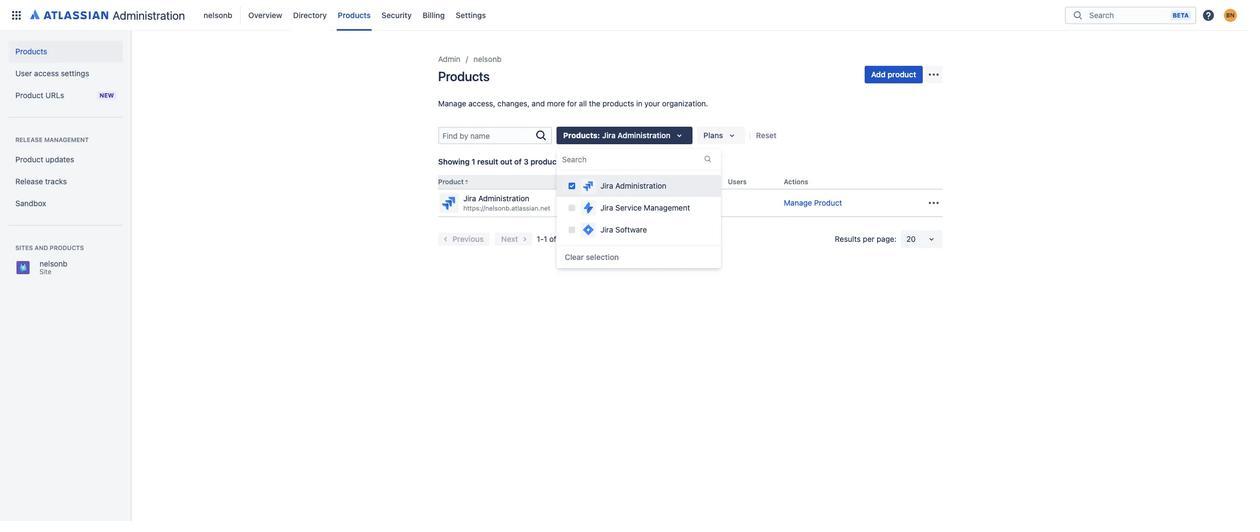 Task type: vqa. For each thing, say whether or not it's contained in the screenshot.
the 1 corresponding to 1-
yes



Task type: locate. For each thing, give the bounding box(es) containing it.
0 vertical spatial manage
[[438, 99, 466, 108]]

administration
[[113, 9, 185, 22], [618, 131, 671, 140], [615, 181, 667, 190], [478, 194, 529, 203]]

administration link
[[26, 6, 189, 24]]

manage
[[438, 99, 466, 108], [784, 198, 812, 207]]

result up clear
[[564, 234, 584, 244]]

administration down in
[[618, 131, 671, 140]]

jira software image
[[582, 223, 595, 236]]

result left out
[[477, 157, 498, 166]]

service
[[615, 203, 642, 212]]

products : jira administration
[[563, 131, 671, 140]]

release for release tracks
[[15, 177, 43, 186]]

1 vertical spatial nelsonb link
[[474, 53, 502, 66]]

settings
[[61, 69, 89, 78]]

nelsonb left overview at the left of the page
[[204, 10, 232, 19]]

product
[[15, 90, 43, 100], [15, 155, 43, 164], [438, 178, 464, 186], [814, 198, 842, 207]]

result
[[477, 157, 498, 166], [564, 234, 584, 244]]

manage access, changes, and more for all the products in your organization.
[[438, 99, 708, 108]]

plans button
[[697, 127, 745, 144]]

2 horizontal spatial nelsonb
[[474, 54, 502, 64]]

1
[[472, 157, 475, 166], [544, 234, 547, 244], [559, 234, 562, 244]]

0 horizontal spatial 1
[[472, 157, 475, 166]]

products link
[[335, 6, 374, 24], [9, 41, 123, 63]]

0 vertical spatial release
[[15, 136, 43, 143]]

changes,
[[497, 99, 530, 108]]

appswitcher icon image
[[10, 9, 23, 22]]

release for release management
[[15, 136, 43, 143]]

release up product updates
[[15, 136, 43, 143]]

manage left access,
[[438, 99, 466, 108]]

admin
[[438, 54, 461, 64]]

0 horizontal spatial manage
[[438, 99, 466, 108]]

0 vertical spatial products link
[[335, 6, 374, 24]]

of right '1-' at the left
[[549, 234, 557, 244]]

nelsonb inside global navigation element
[[204, 10, 232, 19]]

0 vertical spatial result
[[477, 157, 498, 166]]

1 horizontal spatial nelsonb
[[204, 10, 232, 19]]

of
[[514, 157, 522, 166], [549, 234, 557, 244]]

nelsonb for the bottommost the nelsonb link
[[474, 54, 502, 64]]

release inside the release tracks link
[[15, 177, 43, 186]]

product updates
[[15, 155, 74, 164]]

1 horizontal spatial 1
[[544, 234, 547, 244]]

users
[[728, 178, 747, 186]]

1 vertical spatial release
[[15, 177, 43, 186]]

of left 3
[[514, 157, 522, 166]]

showing 1 result out of 3 products
[[438, 157, 564, 166]]

products up search
[[563, 131, 598, 140]]

nelsonb
[[204, 10, 232, 19], [474, 54, 502, 64], [39, 259, 67, 268]]

release tracks link
[[9, 171, 123, 193]]

account image
[[1224, 9, 1237, 22]]

0 horizontal spatial products link
[[9, 41, 123, 63]]

nelsonb down the sites and products at the top left
[[39, 259, 67, 268]]

jira service management image
[[582, 201, 595, 214], [582, 201, 595, 214]]

add
[[871, 70, 886, 79]]

access,
[[469, 99, 495, 108]]

page:
[[877, 234, 897, 244]]

product down user
[[15, 90, 43, 100]]

out
[[500, 157, 512, 166]]

nelsonb for top the nelsonb link
[[204, 10, 232, 19]]

release tracks
[[15, 177, 67, 186]]

jira up the https://nelsonb.atlassian.net
[[463, 194, 476, 203]]

administration up the https://nelsonb.atlassian.net
[[478, 194, 529, 203]]

1 right '1-' at the left
[[559, 234, 562, 244]]

2 release from the top
[[15, 177, 43, 186]]

1 for 1-
[[544, 234, 547, 244]]

urls
[[45, 90, 64, 100]]

products
[[338, 10, 371, 19], [15, 47, 47, 56], [438, 69, 490, 84], [563, 131, 598, 140]]

1 horizontal spatial nelsonb link
[[474, 53, 502, 66]]

0 vertical spatial nelsonb
[[204, 10, 232, 19]]

0 horizontal spatial nelsonb link
[[200, 6, 236, 24]]

release up sandbox
[[15, 177, 43, 186]]

nelsonb site
[[39, 259, 67, 276]]

1 release from the top
[[15, 136, 43, 143]]

0 horizontal spatial products
[[50, 244, 84, 251]]

nelsonb right admin
[[474, 54, 502, 64]]

20
[[907, 234, 916, 244]]

all
[[579, 99, 587, 108]]

1 vertical spatial nelsonb
[[474, 54, 502, 64]]

product urls
[[15, 90, 64, 100]]

1 horizontal spatial products
[[531, 157, 564, 166]]

0 horizontal spatial and
[[35, 244, 48, 251]]

next image
[[518, 233, 531, 246]]

reset
[[756, 131, 777, 140]]

organization.
[[662, 99, 708, 108]]

products link up settings
[[9, 41, 123, 63]]

manage down actions
[[784, 198, 812, 207]]

manage product link
[[784, 198, 842, 207]]

refresh image
[[566, 157, 575, 166]]

1 vertical spatial result
[[564, 234, 584, 244]]

jira right jira software icon
[[601, 225, 613, 234]]

products link left security link
[[335, 6, 374, 24]]

0 vertical spatial nelsonb link
[[200, 6, 236, 24]]

search image
[[535, 129, 548, 142]]

2 vertical spatial products
[[50, 244, 84, 251]]

1 vertical spatial manage
[[784, 198, 812, 207]]

administration inside global navigation element
[[113, 9, 185, 22]]

jira administration https://nelsonb.atlassian.net
[[463, 194, 550, 212]]

1 horizontal spatial and
[[532, 99, 545, 108]]

1 vertical spatial of
[[549, 234, 557, 244]]

products up nelsonb site
[[50, 244, 84, 251]]

products
[[603, 99, 634, 108], [531, 157, 564, 166], [50, 244, 84, 251]]

2 vertical spatial nelsonb
[[39, 259, 67, 268]]

management
[[644, 203, 690, 212]]

1 right "next" icon on the left top of the page
[[544, 234, 547, 244]]

per
[[863, 234, 875, 244]]

tracks
[[45, 177, 67, 186]]

2 horizontal spatial products
[[603, 99, 634, 108]]

selection
[[586, 252, 619, 262]]

products right 3
[[531, 157, 564, 166]]

product down the showing
[[438, 178, 464, 186]]

jira
[[602, 131, 616, 140], [601, 181, 613, 190], [463, 194, 476, 203], [601, 203, 613, 212], [601, 225, 613, 234]]

1-
[[537, 234, 544, 244]]

and right the sites
[[35, 244, 48, 251]]

atlassian image
[[30, 8, 108, 21], [30, 8, 108, 21]]

products left in
[[603, 99, 634, 108]]

overview link
[[245, 6, 286, 24]]

product up release tracks
[[15, 155, 43, 164]]

product up results
[[814, 198, 842, 207]]

1 horizontal spatial products link
[[335, 6, 374, 24]]

product
[[888, 70, 916, 79]]

Search field
[[1086, 5, 1171, 25]]

more
[[547, 99, 565, 108]]

release
[[15, 136, 43, 143], [15, 177, 43, 186]]

and left 'more' in the top left of the page
[[532, 99, 545, 108]]

the
[[589, 99, 601, 108]]

products left "security"
[[338, 10, 371, 19]]

manage for manage access, changes, and more for all the products in your organization.
[[438, 99, 466, 108]]

jira left service
[[601, 203, 613, 212]]

manage product
[[784, 198, 842, 207]]

user access settings
[[15, 69, 89, 78]]

products down admin link
[[438, 69, 490, 84]]

and
[[532, 99, 545, 108], [35, 244, 48, 251]]

administration banner
[[0, 0, 1249, 31]]

nelsonb link
[[200, 6, 236, 24], [474, 53, 502, 66]]

nelsonb link left the overview link
[[200, 6, 236, 24]]

jira up jira service management
[[601, 181, 613, 190]]

jira administration image
[[582, 179, 595, 193], [582, 179, 595, 193], [440, 194, 458, 212], [440, 194, 458, 212]]

1 horizontal spatial manage
[[784, 198, 812, 207]]

1 horizontal spatial of
[[549, 234, 557, 244]]

nelsonb link right admin link
[[474, 53, 502, 66]]

1 right the showing
[[472, 157, 475, 166]]

release management
[[15, 136, 89, 143]]

administration up toggle navigation icon
[[113, 9, 185, 22]]

1 horizontal spatial result
[[564, 234, 584, 244]]

0 vertical spatial of
[[514, 157, 522, 166]]

open image
[[925, 233, 938, 246]]

jira for jira software
[[601, 225, 613, 234]]

sites and products
[[15, 244, 84, 251]]

add product
[[871, 70, 916, 79]]



Task type: describe. For each thing, give the bounding box(es) containing it.
product for product
[[438, 178, 464, 186]]

in
[[636, 99, 643, 108]]

results per page:
[[835, 234, 897, 244]]

site
[[39, 268, 51, 276]]

clear selection
[[565, 252, 619, 262]]

toggle navigation image
[[121, 44, 145, 66]]

reset button
[[751, 127, 783, 144]]

billing
[[423, 10, 445, 19]]

1 for showing
[[472, 157, 475, 166]]

jira administration
[[601, 181, 667, 190]]

jira right :
[[602, 131, 616, 140]]

jira software image
[[582, 223, 595, 236]]

jira service management
[[601, 203, 690, 212]]

admin link
[[438, 53, 461, 66]]

sandbox link
[[9, 193, 123, 214]]

0 vertical spatial and
[[532, 99, 545, 108]]

sites
[[15, 244, 33, 251]]

3
[[524, 157, 529, 166]]

clear
[[565, 252, 584, 262]]

0 horizontal spatial result
[[477, 157, 498, 166]]

access
[[34, 69, 59, 78]]

sandbox
[[15, 199, 46, 208]]

administration up jira service management
[[615, 181, 667, 190]]

1 vertical spatial products link
[[9, 41, 123, 63]]

:
[[598, 131, 600, 140]]

search
[[562, 155, 587, 164]]

product updates link
[[9, 149, 123, 171]]

1-1 of 1 result
[[537, 234, 584, 244]]

updates
[[45, 155, 74, 164]]

directory
[[293, 10, 327, 19]]

settings
[[456, 10, 486, 19]]

jira software
[[601, 225, 647, 234]]

manage for manage product
[[784, 198, 812, 207]]

clear selection button
[[558, 248, 626, 266]]

for
[[567, 99, 577, 108]]

security link
[[378, 6, 415, 24]]

previous image
[[439, 233, 452, 246]]

user
[[15, 69, 32, 78]]

settings link
[[453, 6, 489, 24]]

software
[[615, 225, 647, 234]]

product for product urls
[[15, 90, 43, 100]]

jira for jira administration
[[601, 181, 613, 190]]

directory link
[[290, 6, 330, 24]]

administration inside jira administration https://nelsonb.atlassian.net
[[478, 194, 529, 203]]

product for product updates
[[15, 155, 43, 164]]

billing link
[[419, 6, 448, 24]]

products up user
[[15, 47, 47, 56]]

results
[[835, 234, 861, 244]]

add product button
[[865, 66, 923, 83]]

actions
[[784, 178, 808, 186]]

0 horizontal spatial nelsonb
[[39, 259, 67, 268]]

jira inside jira administration https://nelsonb.atlassian.net
[[463, 194, 476, 203]]

beta
[[1173, 11, 1189, 18]]

jira for jira service management
[[601, 203, 613, 212]]

0 horizontal spatial of
[[514, 157, 522, 166]]

https://nelsonb.atlassian.net
[[463, 204, 550, 212]]

2 horizontal spatial 1
[[559, 234, 562, 244]]

showing
[[438, 157, 470, 166]]

help icon image
[[1202, 9, 1215, 22]]

management
[[44, 136, 89, 143]]

your
[[645, 99, 660, 108]]

plans
[[704, 131, 723, 140]]

search icon image
[[1072, 10, 1085, 21]]

1 vertical spatial and
[[35, 244, 48, 251]]

overview
[[248, 10, 282, 19]]

global navigation element
[[7, 0, 1065, 30]]

Search text field
[[439, 128, 535, 143]]

new
[[99, 92, 114, 99]]

1 vertical spatial products
[[531, 157, 564, 166]]

security
[[382, 10, 412, 19]]

user access settings link
[[9, 63, 123, 84]]

products inside global navigation element
[[338, 10, 371, 19]]

0 vertical spatial products
[[603, 99, 634, 108]]



